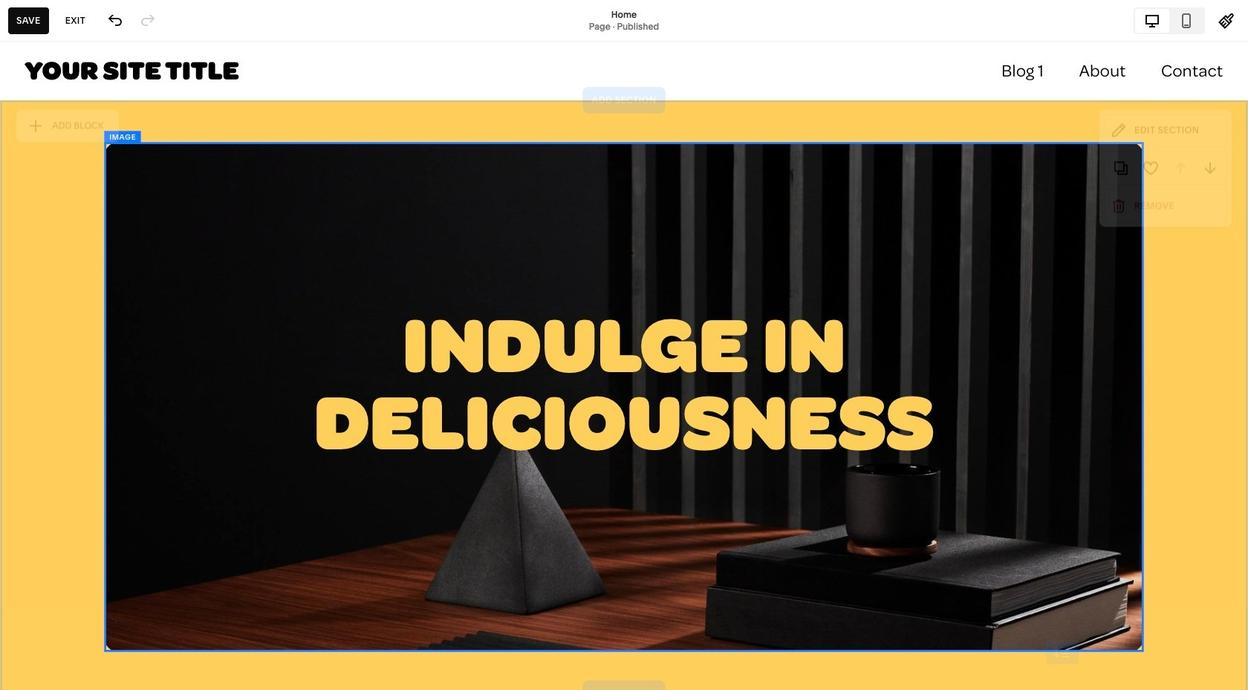 Task type: locate. For each thing, give the bounding box(es) containing it.
arrow down image
[[1202, 163, 1218, 180]]

search image
[[149, 25, 165, 41]]

redo image
[[140, 12, 156, 29]]

trash image
[[1111, 201, 1127, 217]]

tab list
[[1135, 9, 1204, 32]]

toolbar
[[1104, 154, 1227, 188]]

desktop image
[[1144, 12, 1160, 29]]

style image
[[1218, 12, 1235, 29]]

undo image
[[107, 12, 123, 29]]

duplicate image
[[1113, 163, 1129, 180]]

arrow up image
[[1172, 163, 1189, 180]]

logo squarespace image
[[25, 25, 41, 41]]



Task type: describe. For each thing, give the bounding box(es) containing it.
heart image
[[1143, 163, 1159, 180]]

edit image
[[1111, 125, 1127, 142]]

plus image
[[27, 121, 52, 137]]

mobile image
[[1178, 12, 1195, 29]]



Task type: vqa. For each thing, say whether or not it's contained in the screenshot.
site preview image at the top of page
no



